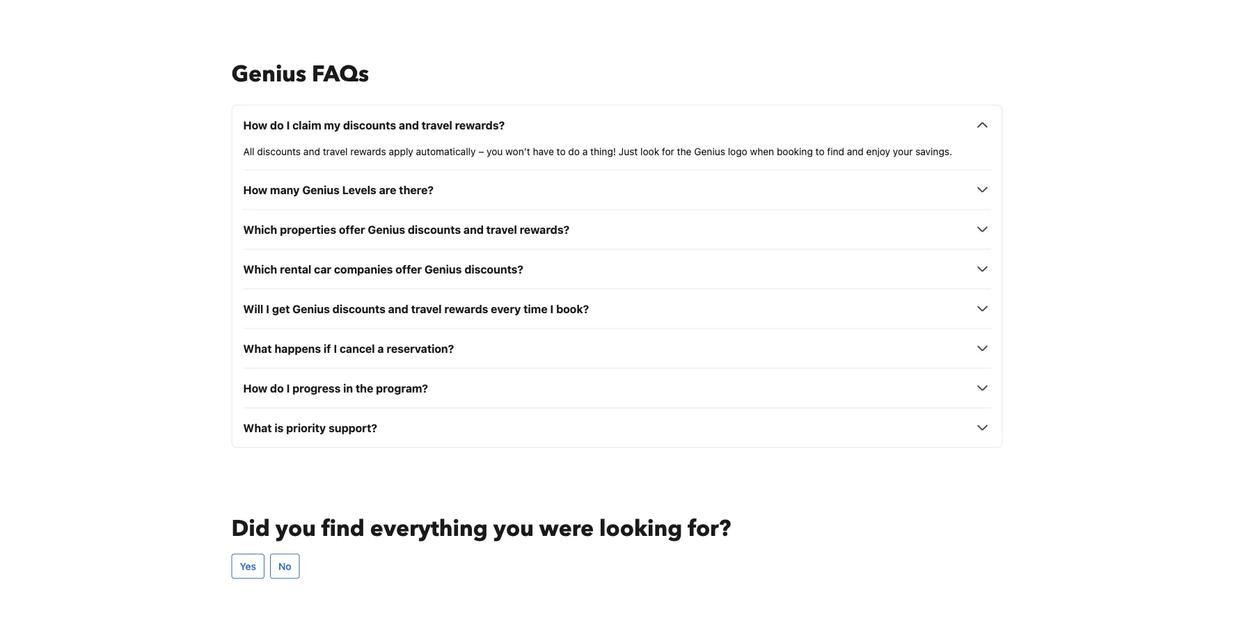 Task type: vqa. For each thing, say whether or not it's contained in the screenshot.
rewards
yes



Task type: locate. For each thing, give the bounding box(es) containing it.
a left thing!
[[583, 145, 588, 157]]

2 vertical spatial do
[[270, 382, 284, 395]]

look
[[641, 145, 660, 157]]

do left claim in the top of the page
[[270, 118, 284, 132]]

0 vertical spatial a
[[583, 145, 588, 157]]

i right time
[[550, 302, 554, 315]]

have
[[533, 145, 554, 157]]

0 vertical spatial find
[[828, 145, 845, 157]]

1 horizontal spatial the
[[677, 145, 692, 157]]

offer down levels
[[339, 223, 365, 236]]

i left claim in the top of the page
[[287, 118, 290, 132]]

and
[[399, 118, 419, 132], [304, 145, 320, 157], [847, 145, 864, 157], [464, 223, 484, 236], [388, 302, 409, 315]]

no button
[[270, 554, 300, 579]]

what for what is priority support?
[[243, 421, 272, 434]]

are
[[379, 183, 397, 196]]

0 horizontal spatial a
[[378, 342, 384, 355]]

i
[[287, 118, 290, 132], [266, 302, 270, 315], [550, 302, 554, 315], [334, 342, 337, 355], [287, 382, 290, 395]]

do for how do i claim my discounts and travel rewards?
[[270, 118, 284, 132]]

1 vertical spatial what
[[243, 421, 272, 434]]

how for how do i progress in the program?
[[243, 382, 268, 395]]

genius inside dropdown button
[[302, 183, 340, 196]]

1 vertical spatial find
[[322, 513, 365, 544]]

what
[[243, 342, 272, 355], [243, 421, 272, 434]]

do
[[270, 118, 284, 132], [569, 145, 580, 157], [270, 382, 284, 395]]

rewards? up discounts?
[[520, 223, 570, 236]]

genius up claim in the top of the page
[[232, 59, 306, 89]]

2 which from the top
[[243, 262, 277, 276]]

genius
[[232, 59, 306, 89], [695, 145, 726, 157], [302, 183, 340, 196], [368, 223, 405, 236], [425, 262, 462, 276], [293, 302, 330, 315]]

what happens if i cancel a reservation?
[[243, 342, 454, 355]]

is
[[275, 421, 284, 434]]

the right the in
[[356, 382, 374, 395]]

which down many
[[243, 223, 277, 236]]

the right the for
[[677, 145, 692, 157]]

1 vertical spatial a
[[378, 342, 384, 355]]

and up 'apply'
[[399, 118, 419, 132]]

to right have
[[557, 145, 566, 157]]

i left progress
[[287, 382, 290, 395]]

booking
[[777, 145, 813, 157]]

enjoy
[[867, 145, 891, 157]]

1 vertical spatial rewards?
[[520, 223, 570, 236]]

how left progress
[[243, 382, 268, 395]]

genius right many
[[302, 183, 340, 196]]

discounts right all
[[257, 145, 301, 157]]

for?
[[688, 513, 731, 544]]

when
[[750, 145, 775, 157]]

thing!
[[591, 145, 616, 157]]

discounts?
[[465, 262, 524, 276]]

1 vertical spatial the
[[356, 382, 374, 395]]

which for which properties offer genius discounts and travel rewards?
[[243, 223, 277, 236]]

to right "booking"
[[816, 145, 825, 157]]

how do i progress in the program?
[[243, 382, 428, 395]]

for
[[662, 145, 675, 157]]

progress
[[293, 382, 341, 395]]

and down claim in the top of the page
[[304, 145, 320, 157]]

0 horizontal spatial rewards
[[351, 145, 386, 157]]

0 horizontal spatial to
[[557, 145, 566, 157]]

rental
[[280, 262, 312, 276]]

looking
[[600, 513, 683, 544]]

0 vertical spatial which
[[243, 223, 277, 236]]

find
[[828, 145, 845, 157], [322, 513, 365, 544]]

what left is on the bottom left of page
[[243, 421, 272, 434]]

a right cancel
[[378, 342, 384, 355]]

1 vertical spatial how
[[243, 183, 268, 196]]

claim
[[293, 118, 321, 132]]

rewards
[[351, 145, 386, 157], [445, 302, 488, 315]]

0 horizontal spatial the
[[356, 382, 374, 395]]

were
[[540, 513, 594, 544]]

0 vertical spatial the
[[677, 145, 692, 157]]

which for which rental car companies offer genius discounts?
[[243, 262, 277, 276]]

genius faqs
[[232, 59, 369, 89]]

0 vertical spatial offer
[[339, 223, 365, 236]]

how for how many genius levels are there?
[[243, 183, 268, 196]]

there?
[[399, 183, 434, 196]]

do left thing!
[[569, 145, 580, 157]]

0 vertical spatial how
[[243, 118, 268, 132]]

1 horizontal spatial a
[[583, 145, 588, 157]]

how up all
[[243, 118, 268, 132]]

offer down which properties offer genius discounts and travel rewards?
[[396, 262, 422, 276]]

discounts
[[343, 118, 396, 132], [257, 145, 301, 157], [408, 223, 461, 236], [333, 302, 386, 315]]

0 vertical spatial rewards
[[351, 145, 386, 157]]

how
[[243, 118, 268, 132], [243, 183, 268, 196], [243, 382, 268, 395]]

and left enjoy
[[847, 145, 864, 157]]

how inside dropdown button
[[243, 183, 268, 196]]

2 what from the top
[[243, 421, 272, 434]]

1 vertical spatial rewards
[[445, 302, 488, 315]]

what inside dropdown button
[[243, 342, 272, 355]]

1 how from the top
[[243, 118, 268, 132]]

what for what happens if i cancel a reservation?
[[243, 342, 272, 355]]

travel up reservation?
[[411, 302, 442, 315]]

which properties offer genius discounts and travel rewards? button
[[243, 221, 991, 238]]

logo
[[728, 145, 748, 157]]

to
[[557, 145, 566, 157], [816, 145, 825, 157]]

get
[[272, 302, 290, 315]]

offer
[[339, 223, 365, 236], [396, 262, 422, 276]]

which left "rental"
[[243, 262, 277, 276]]

0 horizontal spatial find
[[322, 513, 365, 544]]

rewards left every
[[445, 302, 488, 315]]

do left progress
[[270, 382, 284, 395]]

travel up discounts?
[[487, 223, 517, 236]]

genius down are
[[368, 223, 405, 236]]

3 how from the top
[[243, 382, 268, 395]]

2 vertical spatial how
[[243, 382, 268, 395]]

rewards? up –
[[455, 118, 505, 132]]

priority
[[286, 421, 326, 434]]

what is priority support?
[[243, 421, 377, 434]]

all
[[243, 145, 255, 157]]

how do i claim my discounts and travel rewards? button
[[243, 117, 991, 133]]

rewards?
[[455, 118, 505, 132], [520, 223, 570, 236]]

0 horizontal spatial rewards?
[[455, 118, 505, 132]]

1 vertical spatial do
[[569, 145, 580, 157]]

companies
[[334, 262, 393, 276]]

program?
[[376, 382, 428, 395]]

just
[[619, 145, 638, 157]]

rewards down how do i claim my discounts and travel rewards?
[[351, 145, 386, 157]]

in
[[343, 382, 353, 395]]

what down will
[[243, 342, 272, 355]]

won't
[[506, 145, 530, 157]]

1 horizontal spatial rewards
[[445, 302, 488, 315]]

2 to from the left
[[816, 145, 825, 157]]

which rental car companies offer genius discounts? button
[[243, 261, 991, 277]]

how do i progress in the program? button
[[243, 380, 991, 396]]

the
[[677, 145, 692, 157], [356, 382, 374, 395]]

1 what from the top
[[243, 342, 272, 355]]

1 vertical spatial which
[[243, 262, 277, 276]]

2 how from the top
[[243, 183, 268, 196]]

a
[[583, 145, 588, 157], [378, 342, 384, 355]]

which
[[243, 223, 277, 236], [243, 262, 277, 276]]

you
[[487, 145, 503, 157], [276, 513, 316, 544], [494, 513, 534, 544]]

0 vertical spatial do
[[270, 118, 284, 132]]

1 horizontal spatial find
[[828, 145, 845, 157]]

1 horizontal spatial offer
[[396, 262, 422, 276]]

how left many
[[243, 183, 268, 196]]

yes
[[240, 560, 256, 572]]

what inside dropdown button
[[243, 421, 272, 434]]

discounts up cancel
[[333, 302, 386, 315]]

1 which from the top
[[243, 223, 277, 236]]

which properties offer genius discounts and travel rewards?
[[243, 223, 570, 236]]

time
[[524, 302, 548, 315]]

1 horizontal spatial to
[[816, 145, 825, 157]]

did
[[232, 513, 270, 544]]

genius left logo
[[695, 145, 726, 157]]

and down which rental car companies offer genius discounts?
[[388, 302, 409, 315]]

0 vertical spatial what
[[243, 342, 272, 355]]

levels
[[342, 183, 377, 196]]

travel
[[422, 118, 452, 132], [323, 145, 348, 157], [487, 223, 517, 236], [411, 302, 442, 315]]



Task type: describe. For each thing, give the bounding box(es) containing it.
the inside dropdown button
[[356, 382, 374, 395]]

rewards inside dropdown button
[[445, 302, 488, 315]]

do for how do i progress in the program?
[[270, 382, 284, 395]]

genius up will i get genius discounts and travel rewards every time i book? at left
[[425, 262, 462, 276]]

will
[[243, 302, 264, 315]]

every
[[491, 302, 521, 315]]

travel up automatically
[[422, 118, 452, 132]]

i right the if
[[334, 342, 337, 355]]

my
[[324, 118, 341, 132]]

support?
[[329, 421, 377, 434]]

how do i claim my discounts and travel rewards?
[[243, 118, 505, 132]]

many
[[270, 183, 300, 196]]

no
[[279, 560, 292, 572]]

did you find everything you were looking for?
[[232, 513, 731, 544]]

travel down my
[[323, 145, 348, 157]]

will i get genius discounts and travel rewards every time i book? button
[[243, 300, 991, 317]]

you right –
[[487, 145, 503, 157]]

savings.
[[916, 145, 953, 157]]

reservation?
[[387, 342, 454, 355]]

car
[[314, 262, 332, 276]]

faqs
[[312, 59, 369, 89]]

1 vertical spatial offer
[[396, 262, 422, 276]]

and up discounts?
[[464, 223, 484, 236]]

your
[[893, 145, 913, 157]]

automatically
[[416, 145, 476, 157]]

how many genius levels are there? button
[[243, 181, 991, 198]]

discounts right my
[[343, 118, 396, 132]]

which rental car companies offer genius discounts?
[[243, 262, 524, 276]]

how for how do i claim my discounts and travel rewards?
[[243, 118, 268, 132]]

properties
[[280, 223, 336, 236]]

book?
[[556, 302, 589, 315]]

cancel
[[340, 342, 375, 355]]

will i get genius discounts and travel rewards every time i book?
[[243, 302, 589, 315]]

you left were at the left
[[494, 513, 534, 544]]

how many genius levels are there?
[[243, 183, 434, 196]]

a inside dropdown button
[[378, 342, 384, 355]]

1 to from the left
[[557, 145, 566, 157]]

everything
[[370, 513, 488, 544]]

apply
[[389, 145, 414, 157]]

genius right get in the left of the page
[[293, 302, 330, 315]]

–
[[479, 145, 484, 157]]

0 vertical spatial rewards?
[[455, 118, 505, 132]]

happens
[[275, 342, 321, 355]]

what is priority support? button
[[243, 419, 991, 436]]

discounts down there?
[[408, 223, 461, 236]]

if
[[324, 342, 331, 355]]

you up no
[[276, 513, 316, 544]]

all discounts and travel rewards apply automatically – you won't have to do a thing! just look for the genius logo when booking to find and enjoy your savings.
[[243, 145, 953, 157]]

0 horizontal spatial offer
[[339, 223, 365, 236]]

1 horizontal spatial rewards?
[[520, 223, 570, 236]]

i left get in the left of the page
[[266, 302, 270, 315]]

yes button
[[232, 554, 265, 579]]

what happens if i cancel a reservation? button
[[243, 340, 991, 357]]



